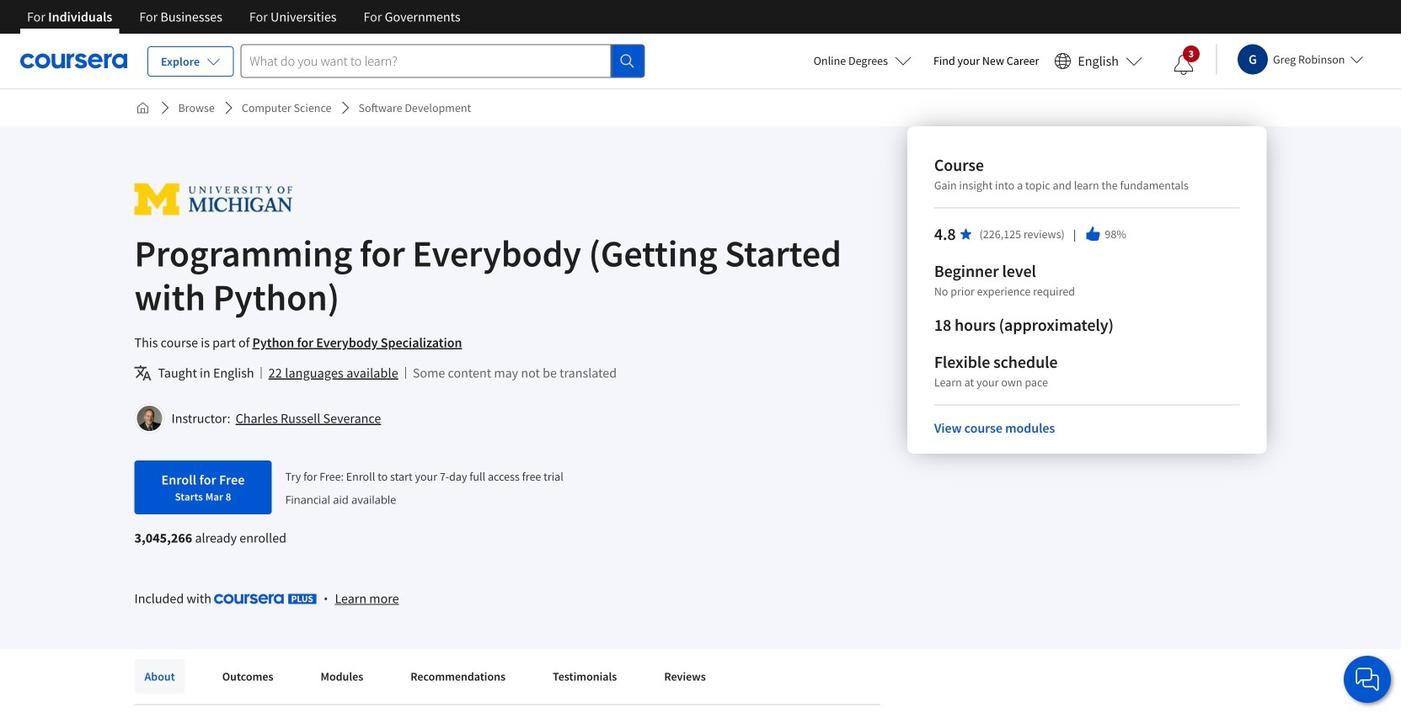Task type: locate. For each thing, give the bounding box(es) containing it.
None search field
[[240, 44, 645, 78]]

coursera plus image
[[214, 595, 317, 605]]

banner navigation
[[13, 0, 474, 34]]

home image
[[136, 101, 150, 115]]



Task type: describe. For each thing, give the bounding box(es) containing it.
university of michigan image
[[134, 180, 293, 218]]

charles russell severance image
[[137, 406, 162, 432]]

coursera image
[[20, 47, 127, 74]]

What do you want to learn? text field
[[240, 44, 611, 78]]



Task type: vqa. For each thing, say whether or not it's contained in the screenshot.
rightmost Specialization
no



